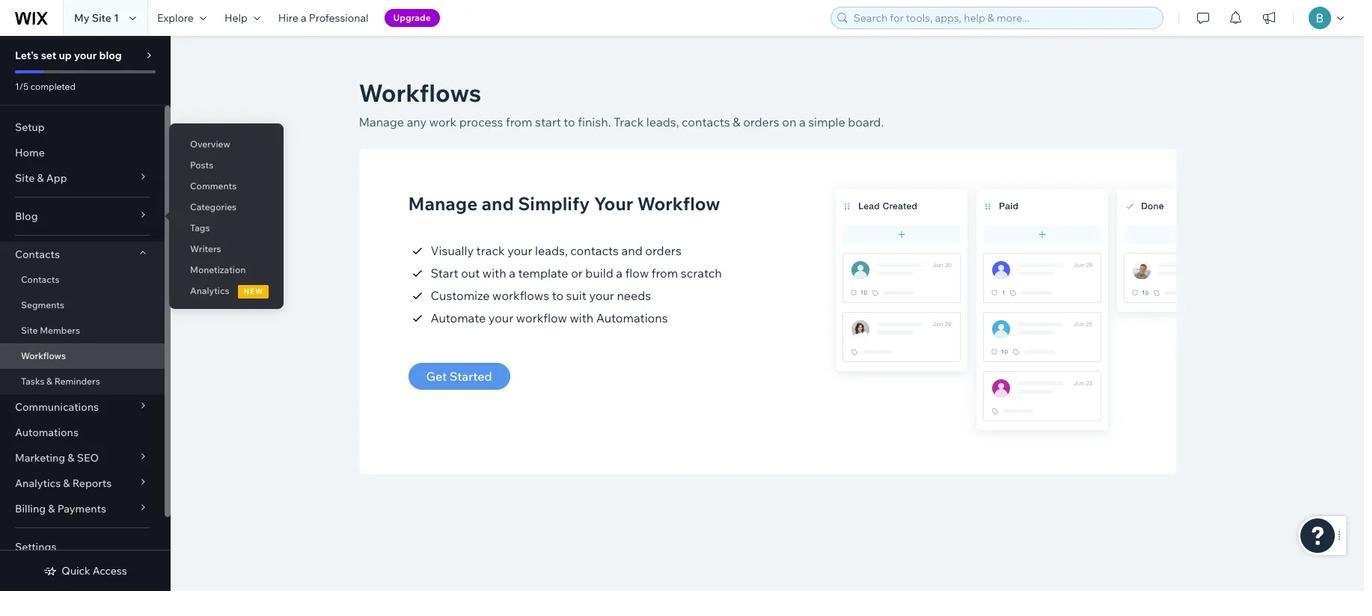 Task type: locate. For each thing, give the bounding box(es) containing it.
segments
[[21, 299, 64, 311]]

automations up the marketing
[[15, 426, 79, 439]]

1 vertical spatial and
[[622, 243, 643, 258]]

0 horizontal spatial contacts
[[571, 243, 619, 258]]

upgrade
[[393, 12, 431, 23]]

your
[[594, 192, 634, 215]]

1 vertical spatial workflows
[[21, 350, 66, 362]]

workflows down 'site members'
[[21, 350, 66, 362]]

0 vertical spatial analytics
[[190, 285, 229, 296]]

get started button
[[408, 363, 510, 390]]

analytics
[[190, 285, 229, 296], [15, 477, 61, 490]]

0 vertical spatial contacts
[[682, 115, 730, 130]]

start out with a template or build a flow from scratch
[[431, 266, 722, 281]]

hire a professional link
[[269, 0, 378, 36]]

automations down needs
[[597, 311, 668, 326]]

0 vertical spatial and
[[482, 192, 514, 215]]

& right tasks
[[46, 376, 52, 387]]

manage inside workflows manage any work process from start to finish. track leads, contacts & orders on a simple board.
[[359, 115, 404, 130]]

contacts down the blog
[[15, 248, 60, 261]]

0 horizontal spatial manage
[[359, 115, 404, 130]]

0 vertical spatial site
[[92, 11, 111, 25]]

1 horizontal spatial analytics
[[190, 285, 229, 296]]

1 horizontal spatial leads,
[[647, 115, 679, 130]]

your down 'build' at the top left of page
[[590, 288, 615, 303]]

0 vertical spatial automations
[[597, 311, 668, 326]]

manage left any at the left top of page
[[359, 115, 404, 130]]

or
[[571, 266, 583, 281]]

setup link
[[0, 115, 165, 140]]

contacts button
[[0, 242, 165, 267]]

customize workflows to suit your needs
[[431, 288, 652, 303]]

leads,
[[647, 115, 679, 130], [535, 243, 568, 258]]

1 vertical spatial contacts
[[21, 274, 59, 285]]

your right up
[[74, 49, 97, 62]]

to
[[564, 115, 575, 130], [552, 288, 564, 303]]

communications
[[15, 401, 99, 414]]

1 vertical spatial automations
[[15, 426, 79, 439]]

new
[[244, 287, 264, 296]]

manage up visually
[[408, 192, 478, 215]]

with down the track
[[483, 266, 507, 281]]

workflows
[[359, 78, 482, 108], [21, 350, 66, 362]]

analytics down monetization
[[190, 285, 229, 296]]

site & app button
[[0, 165, 165, 191]]

0 horizontal spatial leads,
[[535, 243, 568, 258]]

analytics for analytics & reports
[[15, 477, 61, 490]]

0 horizontal spatial workflows
[[21, 350, 66, 362]]

0 horizontal spatial from
[[506, 115, 533, 130]]

Search for tools, apps, help & more... field
[[849, 7, 1159, 28]]

and up "flow"
[[622, 243, 643, 258]]

reports
[[72, 477, 112, 490]]

help
[[225, 11, 248, 25]]

comments link
[[169, 174, 284, 199]]

& left seo
[[68, 451, 75, 465]]

to left suit
[[552, 288, 564, 303]]

completed
[[31, 81, 76, 92]]

on
[[783, 115, 797, 130]]

&
[[733, 115, 741, 130], [37, 171, 44, 185], [46, 376, 52, 387], [68, 451, 75, 465], [63, 477, 70, 490], [48, 502, 55, 516]]

1 vertical spatial analytics
[[15, 477, 61, 490]]

0 horizontal spatial automations
[[15, 426, 79, 439]]

categories
[[190, 201, 237, 213]]

orders up "flow"
[[646, 243, 682, 258]]

site left 1
[[92, 11, 111, 25]]

site
[[92, 11, 111, 25], [15, 171, 35, 185], [21, 325, 38, 336]]

from left start
[[506, 115, 533, 130]]

site down home
[[15, 171, 35, 185]]

quick access
[[62, 565, 127, 578]]

hire
[[278, 11, 299, 25]]

1 horizontal spatial workflows
[[359, 78, 482, 108]]

contacts
[[15, 248, 60, 261], [21, 274, 59, 285]]

1 vertical spatial manage
[[408, 192, 478, 215]]

& for app
[[37, 171, 44, 185]]

1 horizontal spatial orders
[[744, 115, 780, 130]]

marketing & seo button
[[0, 445, 165, 471]]

site down segments
[[21, 325, 38, 336]]

& left reports
[[63, 477, 70, 490]]

manage
[[359, 115, 404, 130], [408, 192, 478, 215]]

1 horizontal spatial contacts
[[682, 115, 730, 130]]

leads, up the template
[[535, 243, 568, 258]]

& for reminders
[[46, 376, 52, 387]]

1 vertical spatial with
[[570, 311, 594, 326]]

billing & payments
[[15, 502, 106, 516]]

analytics for analytics
[[190, 285, 229, 296]]

contacts
[[682, 115, 730, 130], [571, 243, 619, 258]]

site inside popup button
[[15, 171, 35, 185]]

1 horizontal spatial from
[[652, 266, 678, 281]]

tasks
[[21, 376, 44, 387]]

automate your workflow with automations
[[431, 311, 668, 326]]

analytics inside "analytics & reports" popup button
[[15, 477, 61, 490]]

& inside workflows manage any work process from start to finish. track leads, contacts & orders on a simple board.
[[733, 115, 741, 130]]

categories link
[[169, 195, 284, 220]]

app
[[46, 171, 67, 185]]

from inside workflows manage any work process from start to finish. track leads, contacts & orders on a simple board.
[[506, 115, 533, 130]]

out
[[461, 266, 480, 281]]

analytics & reports
[[15, 477, 112, 490]]

your
[[74, 49, 97, 62], [508, 243, 533, 258], [590, 288, 615, 303], [489, 311, 514, 326]]

visually track your leads, contacts and orders
[[431, 243, 682, 258]]

up
[[59, 49, 72, 62]]

0 horizontal spatial analytics
[[15, 477, 61, 490]]

& for payments
[[48, 502, 55, 516]]

0 vertical spatial manage
[[359, 115, 404, 130]]

a
[[301, 11, 307, 25], [800, 115, 806, 130], [509, 266, 516, 281], [616, 266, 623, 281]]

start
[[431, 266, 459, 281]]

1 vertical spatial leads,
[[535, 243, 568, 258]]

settings link
[[0, 535, 165, 560]]

analytics down the marketing
[[15, 477, 61, 490]]

1 vertical spatial from
[[652, 266, 678, 281]]

upgrade button
[[384, 9, 440, 27]]

overview
[[190, 139, 230, 150]]

0 vertical spatial leads,
[[647, 115, 679, 130]]

marketing
[[15, 451, 65, 465]]

0 vertical spatial to
[[564, 115, 575, 130]]

0 vertical spatial workflows
[[359, 78, 482, 108]]

2 vertical spatial site
[[21, 325, 38, 336]]

orders inside workflows manage any work process from start to finish. track leads, contacts & orders on a simple board.
[[744, 115, 780, 130]]

0 vertical spatial from
[[506, 115, 533, 130]]

0 horizontal spatial and
[[482, 192, 514, 215]]

access
[[93, 565, 127, 578]]

from right "flow"
[[652, 266, 678, 281]]

to right start
[[564, 115, 575, 130]]

a right on
[[800, 115, 806, 130]]

& inside dropdown button
[[48, 502, 55, 516]]

automations link
[[0, 420, 165, 445]]

workflows inside workflows manage any work process from start to finish. track leads, contacts & orders on a simple board.
[[359, 78, 482, 108]]

from
[[506, 115, 533, 130], [652, 266, 678, 281]]

workflow
[[638, 192, 721, 215]]

to inside workflows manage any work process from start to finish. track leads, contacts & orders on a simple board.
[[564, 115, 575, 130]]

your down workflows
[[489, 311, 514, 326]]

and up the track
[[482, 192, 514, 215]]

automations
[[597, 311, 668, 326], [15, 426, 79, 439]]

get started
[[426, 369, 492, 384]]

with down suit
[[570, 311, 594, 326]]

1 vertical spatial site
[[15, 171, 35, 185]]

segments link
[[0, 293, 165, 318]]

leads, right track
[[647, 115, 679, 130]]

workflows inside sidebar element
[[21, 350, 66, 362]]

contacts up segments
[[21, 274, 59, 285]]

workflows up any at the left top of page
[[359, 78, 482, 108]]

tasks & reminders link
[[0, 369, 165, 395]]

quick
[[62, 565, 90, 578]]

setup
[[15, 121, 45, 134]]

0 horizontal spatial orders
[[646, 243, 682, 258]]

contacts inside popup button
[[15, 248, 60, 261]]

& left app at top left
[[37, 171, 44, 185]]

sidebar element
[[0, 36, 171, 591]]

& left on
[[733, 115, 741, 130]]

0 vertical spatial contacts
[[15, 248, 60, 261]]

0 vertical spatial with
[[483, 266, 507, 281]]

track
[[477, 243, 505, 258]]

0 vertical spatial orders
[[744, 115, 780, 130]]

& right billing
[[48, 502, 55, 516]]

site for site & app
[[15, 171, 35, 185]]

automations inside automations link
[[15, 426, 79, 439]]

orders left on
[[744, 115, 780, 130]]



Task type: describe. For each thing, give the bounding box(es) containing it.
your inside sidebar element
[[74, 49, 97, 62]]

tags link
[[169, 216, 284, 241]]

set
[[41, 49, 56, 62]]

1 horizontal spatial and
[[622, 243, 643, 258]]

needs
[[617, 288, 652, 303]]

1 vertical spatial orders
[[646, 243, 682, 258]]

hire a professional
[[278, 11, 369, 25]]

comments
[[190, 180, 237, 192]]

writers
[[190, 243, 221, 255]]

site members link
[[0, 318, 165, 344]]

contacts link
[[0, 267, 165, 293]]

work
[[429, 115, 457, 130]]

workflow
[[516, 311, 567, 326]]

a up workflows
[[509, 266, 516, 281]]

contacts for contacts link
[[21, 274, 59, 285]]

let's
[[15, 49, 39, 62]]

overview link
[[169, 132, 284, 157]]

marketing & seo
[[15, 451, 99, 465]]

analytics & reports button
[[0, 471, 165, 496]]

communications button
[[0, 395, 165, 420]]

monetization
[[190, 264, 246, 276]]

my site 1
[[74, 11, 119, 25]]

1 horizontal spatial with
[[570, 311, 594, 326]]

1 horizontal spatial automations
[[597, 311, 668, 326]]

1 vertical spatial to
[[552, 288, 564, 303]]

my
[[74, 11, 89, 25]]

monetization link
[[169, 258, 284, 283]]

finish.
[[578, 115, 611, 130]]

site for site members
[[21, 325, 38, 336]]

professional
[[309, 11, 369, 25]]

1
[[114, 11, 119, 25]]

board.
[[848, 115, 884, 130]]

members
[[40, 325, 80, 336]]

workflows link
[[0, 344, 165, 369]]

a left "flow"
[[616, 266, 623, 281]]

leads, inside workflows manage any work process from start to finish. track leads, contacts & orders on a simple board.
[[647, 115, 679, 130]]

simplify
[[518, 192, 590, 215]]

manage and simplify your workflow
[[408, 192, 721, 215]]

0 horizontal spatial with
[[483, 266, 507, 281]]

workflows manage any work process from start to finish. track leads, contacts & orders on a simple board.
[[359, 78, 884, 130]]

blog button
[[0, 204, 165, 229]]

explore
[[157, 11, 194, 25]]

automate
[[431, 311, 486, 326]]

quick access button
[[44, 565, 127, 578]]

tasks & reminders
[[21, 376, 100, 387]]

contacts inside workflows manage any work process from start to finish. track leads, contacts & orders on a simple board.
[[682, 115, 730, 130]]

blog
[[99, 49, 122, 62]]

& for reports
[[63, 477, 70, 490]]

settings
[[15, 541, 56, 554]]

help button
[[216, 0, 269, 36]]

suit
[[566, 288, 587, 303]]

reminders
[[54, 376, 100, 387]]

started
[[450, 369, 492, 384]]

your right the track
[[508, 243, 533, 258]]

site & app
[[15, 171, 67, 185]]

let's set up your blog
[[15, 49, 122, 62]]

home
[[15, 146, 45, 159]]

& for seo
[[68, 451, 75, 465]]

customize
[[431, 288, 490, 303]]

flow
[[626, 266, 649, 281]]

template
[[518, 266, 569, 281]]

tags
[[190, 222, 210, 234]]

workflows for workflows
[[21, 350, 66, 362]]

payments
[[57, 502, 106, 516]]

site members
[[21, 325, 80, 336]]

a inside workflows manage any work process from start to finish. track leads, contacts & orders on a simple board.
[[800, 115, 806, 130]]

contacts for contacts popup button at the top
[[15, 248, 60, 261]]

billing & payments button
[[0, 496, 165, 522]]

blog
[[15, 210, 38, 223]]

1 horizontal spatial manage
[[408, 192, 478, 215]]

posts link
[[169, 153, 284, 178]]

start
[[535, 115, 561, 130]]

any
[[407, 115, 427, 130]]

billing
[[15, 502, 46, 516]]

1/5 completed
[[15, 81, 76, 92]]

1/5
[[15, 81, 29, 92]]

get
[[426, 369, 447, 384]]

seo
[[77, 451, 99, 465]]

workflows
[[493, 288, 550, 303]]

writers link
[[169, 237, 284, 262]]

1 vertical spatial contacts
[[571, 243, 619, 258]]

build
[[586, 266, 614, 281]]

track
[[614, 115, 644, 130]]

process
[[460, 115, 503, 130]]

a right 'hire'
[[301, 11, 307, 25]]

workflows for workflows manage any work process from start to finish. track leads, contacts & orders on a simple board.
[[359, 78, 482, 108]]

posts
[[190, 159, 214, 171]]



Task type: vqa. For each thing, say whether or not it's contained in the screenshot.
Sale
no



